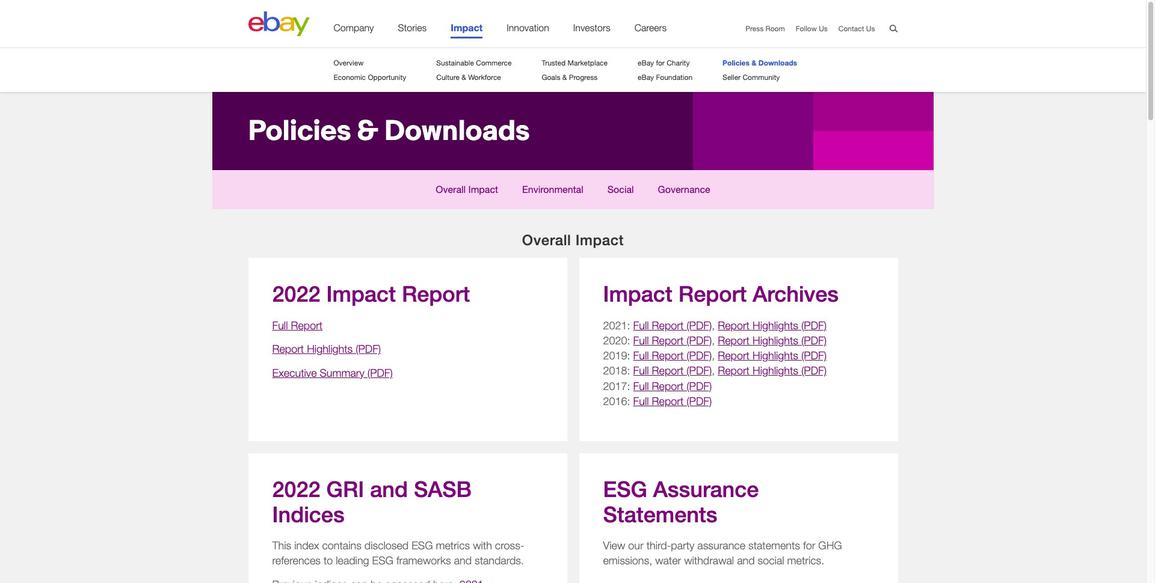 Task type: locate. For each thing, give the bounding box(es) containing it.
& down economic opportunity link
[[357, 115, 378, 147]]

esg up "our" at right bottom
[[603, 477, 647, 503]]

1 vertical spatial for
[[803, 540, 815, 552]]

2022 up full report link
[[272, 282, 320, 307]]

us for contact us
[[866, 24, 875, 33]]

2 ebay from the top
[[638, 73, 654, 82]]

ebay foundation link
[[638, 73, 693, 82]]

0 horizontal spatial for
[[656, 58, 665, 67]]

report
[[402, 282, 470, 307], [679, 282, 747, 307], [291, 319, 323, 332], [652, 319, 684, 332], [718, 319, 750, 332], [652, 334, 684, 347], [718, 334, 750, 347], [272, 343, 304, 356], [652, 350, 684, 362], [718, 350, 750, 362], [652, 365, 684, 377], [718, 365, 750, 377], [652, 380, 684, 393], [652, 395, 684, 408]]

and down "metrics"
[[454, 555, 472, 567]]

0 vertical spatial ebay
[[638, 58, 654, 67]]

2022 left the gri
[[272, 477, 320, 503]]

and inside 2022 gri and sasb indices
[[370, 477, 408, 503]]

full report (pdf) link right 2016:
[[633, 395, 712, 408]]

downloads up community
[[759, 58, 797, 67]]

1 horizontal spatial policies
[[723, 58, 750, 67]]

governance link
[[658, 184, 710, 200]]

1 horizontal spatial for
[[803, 540, 815, 552]]

ebay down ebay for charity link
[[638, 73, 654, 82]]

and right the gri
[[370, 477, 408, 503]]

0 vertical spatial downloads
[[759, 58, 797, 67]]

report highlights (pdf) link
[[718, 319, 827, 332], [718, 334, 827, 347], [272, 343, 381, 356], [718, 350, 827, 362], [718, 365, 827, 377]]

3 , from the top
[[712, 350, 715, 362]]

trusted marketplace link
[[542, 58, 608, 67]]

2018:
[[603, 365, 630, 377]]

this
[[272, 540, 291, 552]]

overview economic opportunity
[[334, 58, 406, 82]]

2022 for 2022 impact report
[[272, 282, 320, 307]]

0 horizontal spatial and
[[370, 477, 408, 503]]

full report (pdf) link right the 2018: at right
[[633, 365, 712, 377]]

impact link
[[451, 22, 483, 39]]

0 horizontal spatial overall
[[436, 184, 466, 195]]

1 vertical spatial esg
[[412, 540, 433, 552]]

esg up frameworks at the left of the page
[[412, 540, 433, 552]]

party
[[671, 540, 694, 552]]

,
[[712, 319, 715, 332], [712, 334, 715, 347], [712, 350, 715, 362], [712, 365, 715, 377]]

2 horizontal spatial esg
[[603, 477, 647, 503]]

1 full report (pdf) link from the top
[[633, 319, 712, 332]]

progress
[[569, 73, 598, 82]]

policies inside main content element
[[248, 115, 351, 147]]

full report (pdf) link right 2021:
[[633, 319, 712, 332]]

disclosed
[[364, 540, 409, 552]]

marketplace
[[568, 58, 608, 67]]

1 2022 from the top
[[272, 282, 320, 307]]

1 vertical spatial overall impact
[[522, 232, 624, 248]]

1 us from the left
[[819, 24, 828, 33]]

0 horizontal spatial policies
[[248, 115, 351, 147]]

full right 2020:
[[633, 334, 649, 347]]

downloads inside policies & downloads seller community
[[759, 58, 797, 67]]

impact report archives
[[603, 282, 839, 307]]

downloads down culture
[[384, 115, 530, 147]]

economic opportunity link
[[334, 73, 406, 82]]

report highlights (pdf)
[[272, 343, 381, 356]]

environmental
[[522, 184, 583, 195]]

us
[[819, 24, 828, 33], [866, 24, 875, 33]]

5 full report (pdf) link from the top
[[633, 380, 712, 393]]

and left social
[[737, 555, 755, 567]]

esg down disclosed
[[372, 555, 393, 567]]

emissions,
[[603, 555, 652, 567]]

water
[[655, 555, 681, 567]]

1 horizontal spatial esg
[[412, 540, 433, 552]]

and
[[370, 477, 408, 503], [454, 555, 472, 567], [737, 555, 755, 567]]

full report link
[[272, 319, 323, 332]]

contains
[[322, 540, 361, 552]]

ebay for charity ebay foundation
[[638, 58, 693, 82]]

full right 2016:
[[633, 395, 649, 408]]

0 vertical spatial for
[[656, 58, 665, 67]]

social link
[[607, 184, 634, 200]]

2 horizontal spatial and
[[737, 555, 755, 567]]

full report (pdf) link right 2017:
[[633, 380, 712, 393]]

investors link
[[573, 22, 610, 39]]

0 vertical spatial overall impact
[[436, 184, 498, 195]]

standards.
[[475, 555, 524, 567]]

culture & workforce link
[[436, 73, 501, 82]]

community
[[743, 73, 780, 82]]

& right culture
[[462, 73, 466, 82]]

1 vertical spatial policies
[[248, 115, 351, 147]]

0 horizontal spatial esg
[[372, 555, 393, 567]]

2022 gri and sasb indices
[[272, 477, 472, 527]]

0 vertical spatial policies
[[723, 58, 750, 67]]

1 horizontal spatial us
[[866, 24, 875, 33]]

1 horizontal spatial and
[[454, 555, 472, 567]]

contact
[[839, 24, 864, 33]]

(pdf)
[[687, 319, 712, 332], [801, 319, 827, 332], [687, 334, 712, 347], [801, 334, 827, 347], [356, 343, 381, 356], [687, 350, 712, 362], [801, 350, 827, 362], [687, 365, 712, 377], [801, 365, 827, 377], [367, 367, 393, 380], [687, 380, 712, 393], [687, 395, 712, 408]]

commerce
[[476, 58, 512, 67]]

innovation
[[507, 22, 549, 33]]

1 vertical spatial 2022
[[272, 477, 320, 503]]

0 horizontal spatial downloads
[[384, 115, 530, 147]]

full report (pdf) link right the "2019:"
[[633, 350, 712, 362]]

index
[[294, 540, 319, 552]]

ghg
[[818, 540, 842, 552]]

seller community link
[[723, 73, 780, 82]]

frameworks
[[396, 555, 451, 567]]

and inside view our third-party assurance statements for ghg emissions, water withdrawal and social metrics.
[[737, 555, 755, 567]]

ebay up ebay foundation link
[[638, 58, 654, 67]]

& inside sustainable commerce culture & workforce
[[462, 73, 466, 82]]

careers
[[634, 22, 667, 33]]

summary
[[320, 367, 364, 380]]

0 vertical spatial 2022
[[272, 282, 320, 307]]

impact
[[451, 22, 483, 33], [468, 184, 498, 195], [576, 232, 624, 248], [326, 282, 396, 307], [603, 282, 673, 307]]

2 vertical spatial esg
[[372, 555, 393, 567]]

&
[[752, 58, 757, 67], [462, 73, 466, 82], [562, 73, 567, 82], [357, 115, 378, 147]]

1 vertical spatial ebay
[[638, 73, 654, 82]]

leading
[[336, 555, 369, 567]]

6 full report (pdf) link from the top
[[633, 395, 712, 408]]

full right the 2018: at right
[[633, 365, 649, 377]]

full right 2017:
[[633, 380, 649, 393]]

policies inside policies & downloads seller community
[[723, 58, 750, 67]]

for up metrics.
[[803, 540, 815, 552]]

1 vertical spatial overall
[[522, 232, 571, 248]]

sustainable commerce culture & workforce
[[436, 58, 512, 82]]

2021: full report (pdf) , report highlights (pdf) 2020: full report (pdf) , report highlights (pdf) 2019: full report (pdf) , report highlights (pdf) 2018: full report (pdf) , report highlights (pdf) 2017: full report (pdf) 2016: full report (pdf)
[[603, 319, 827, 408]]

0 vertical spatial esg
[[603, 477, 647, 503]]

0 horizontal spatial overall impact
[[436, 184, 498, 195]]

us right "contact"
[[866, 24, 875, 33]]

policies & downloads link
[[723, 58, 797, 67]]

press room link
[[745, 24, 785, 33]]

stories
[[398, 22, 427, 33]]

our
[[628, 540, 643, 552]]

statements
[[603, 502, 717, 527]]

2 2022 from the top
[[272, 477, 320, 503]]

us right follow
[[819, 24, 828, 33]]

full up the executive
[[272, 319, 288, 332]]

2022 for 2022 gri and sasb indices
[[272, 477, 320, 503]]

follow us link
[[796, 24, 828, 33]]

highlights
[[753, 319, 798, 332], [753, 334, 798, 347], [307, 343, 353, 356], [753, 350, 798, 362], [753, 365, 798, 377]]

0 vertical spatial overall
[[436, 184, 466, 195]]

us for follow us
[[819, 24, 828, 33]]

for up ebay foundation link
[[656, 58, 665, 67]]

2 us from the left
[[866, 24, 875, 33]]

investors
[[573, 22, 610, 33]]

1 ebay from the top
[[638, 58, 654, 67]]

0 horizontal spatial us
[[819, 24, 828, 33]]

& inside policies & downloads seller community
[[752, 58, 757, 67]]

impact inside 'link'
[[468, 184, 498, 195]]

2022 inside 2022 gri and sasb indices
[[272, 477, 320, 503]]

home image
[[248, 11, 310, 36]]

1 vertical spatial downloads
[[384, 115, 530, 147]]

& inside trusted marketplace goals & progress
[[562, 73, 567, 82]]

overall impact
[[436, 184, 498, 195], [522, 232, 624, 248]]

full right 2021:
[[633, 319, 649, 332]]

full
[[272, 319, 288, 332], [633, 319, 649, 332], [633, 334, 649, 347], [633, 350, 649, 362], [633, 365, 649, 377], [633, 380, 649, 393], [633, 395, 649, 408]]

trusted marketplace goals & progress
[[542, 58, 608, 82]]

1 horizontal spatial downloads
[[759, 58, 797, 67]]

3 full report (pdf) link from the top
[[633, 350, 712, 362]]

goals & progress link
[[542, 73, 598, 82]]

full report (pdf) link
[[633, 319, 712, 332], [633, 334, 712, 347], [633, 350, 712, 362], [633, 365, 712, 377], [633, 380, 712, 393], [633, 395, 712, 408]]

& up the seller community link
[[752, 58, 757, 67]]

& right goals
[[562, 73, 567, 82]]

company link
[[334, 22, 374, 39]]

full report (pdf) link right 2020:
[[633, 334, 712, 347]]

downloads inside main content element
[[384, 115, 530, 147]]

executive
[[272, 367, 317, 380]]

ebay
[[638, 58, 654, 67], [638, 73, 654, 82]]



Task type: vqa. For each thing, say whether or not it's contained in the screenshot.
the overview at the left
yes



Task type: describe. For each thing, give the bounding box(es) containing it.
contact us link
[[839, 24, 875, 33]]

view
[[603, 540, 625, 552]]

2 full report (pdf) link from the top
[[633, 334, 712, 347]]

2017:
[[603, 380, 630, 393]]

4 full report (pdf) link from the top
[[633, 365, 712, 377]]

indices
[[272, 502, 344, 527]]

cross-
[[495, 540, 524, 552]]

esg assurance statements
[[603, 477, 759, 527]]

gri
[[326, 477, 364, 503]]

foundation
[[656, 73, 693, 82]]

1 horizontal spatial overall
[[522, 232, 571, 248]]

governance
[[658, 184, 710, 195]]

this index contains disclosed esg metrics with cross- references to leading esg frameworks and standards.
[[272, 540, 524, 567]]

downloads for policies & downloads seller community
[[759, 58, 797, 67]]

press room
[[745, 24, 785, 33]]

2021:
[[603, 319, 630, 332]]

for inside view our third-party assurance statements for ghg emissions, water withdrawal and social metrics.
[[803, 540, 815, 552]]

social
[[607, 184, 634, 195]]

metrics
[[436, 540, 470, 552]]

ebay for charity link
[[638, 58, 690, 67]]

executive summary (pdf)
[[272, 367, 393, 380]]

goals
[[542, 73, 560, 82]]

2022 impact report
[[272, 282, 470, 307]]

room
[[766, 24, 785, 33]]

sasb
[[414, 477, 472, 503]]

overview
[[334, 58, 364, 67]]

metrics.
[[787, 555, 824, 567]]

assurance
[[697, 540, 745, 552]]

economic
[[334, 73, 366, 82]]

policies & downloads seller community
[[723, 58, 797, 82]]

policies for policies & downloads seller community
[[723, 58, 750, 67]]

archives
[[753, 282, 839, 307]]

contact us
[[839, 24, 875, 33]]

opportunity
[[368, 73, 406, 82]]

executive summary (pdf) link
[[272, 367, 393, 380]]

references
[[272, 555, 321, 567]]

full right the "2019:"
[[633, 350, 649, 362]]

4 , from the top
[[712, 365, 715, 377]]

2 , from the top
[[712, 334, 715, 347]]

overall impact link
[[436, 184, 498, 200]]

seller
[[723, 73, 741, 82]]

for inside ebay for charity ebay foundation
[[656, 58, 665, 67]]

follow
[[796, 24, 817, 33]]

overview link
[[334, 58, 364, 67]]

full report
[[272, 319, 323, 332]]

overall inside 'link'
[[436, 184, 466, 195]]

sub navigation navigation
[[0, 170, 1146, 209]]

innovation link
[[507, 22, 549, 39]]

company
[[334, 22, 374, 33]]

sustainable commerce link
[[436, 58, 512, 67]]

esg inside esg assurance statements
[[603, 477, 647, 503]]

2019:
[[603, 350, 630, 362]]

2016:
[[603, 395, 630, 408]]

social
[[758, 555, 784, 567]]

to
[[324, 555, 333, 567]]

and inside this index contains disclosed esg metrics with cross- references to leading esg frameworks and standards.
[[454, 555, 472, 567]]

overall impact inside sub navigation navigation
[[436, 184, 498, 195]]

careers link
[[634, 22, 667, 39]]

sustainable
[[436, 58, 474, 67]]

with
[[473, 540, 492, 552]]

charity
[[667, 58, 690, 67]]

1 , from the top
[[712, 319, 715, 332]]

withdrawal
[[684, 555, 734, 567]]

statements
[[748, 540, 800, 552]]

follow us
[[796, 24, 828, 33]]

& inside main content element
[[357, 115, 378, 147]]

view our third-party assurance statements for ghg emissions, water withdrawal and social metrics.
[[603, 540, 842, 567]]

assurance
[[653, 477, 759, 503]]

policies & downloads
[[248, 115, 530, 147]]

environmental link
[[522, 184, 583, 200]]

third-
[[646, 540, 671, 552]]

1 horizontal spatial overall impact
[[522, 232, 624, 248]]

trusted
[[542, 58, 566, 67]]

quick links list
[[735, 24, 875, 34]]

main content element
[[0, 92, 1146, 584]]

2020:
[[603, 334, 630, 347]]

workforce
[[468, 73, 501, 82]]

stories link
[[398, 22, 427, 39]]

press
[[745, 24, 764, 33]]

policies for policies & downloads
[[248, 115, 351, 147]]

downloads for policies & downloads
[[384, 115, 530, 147]]



